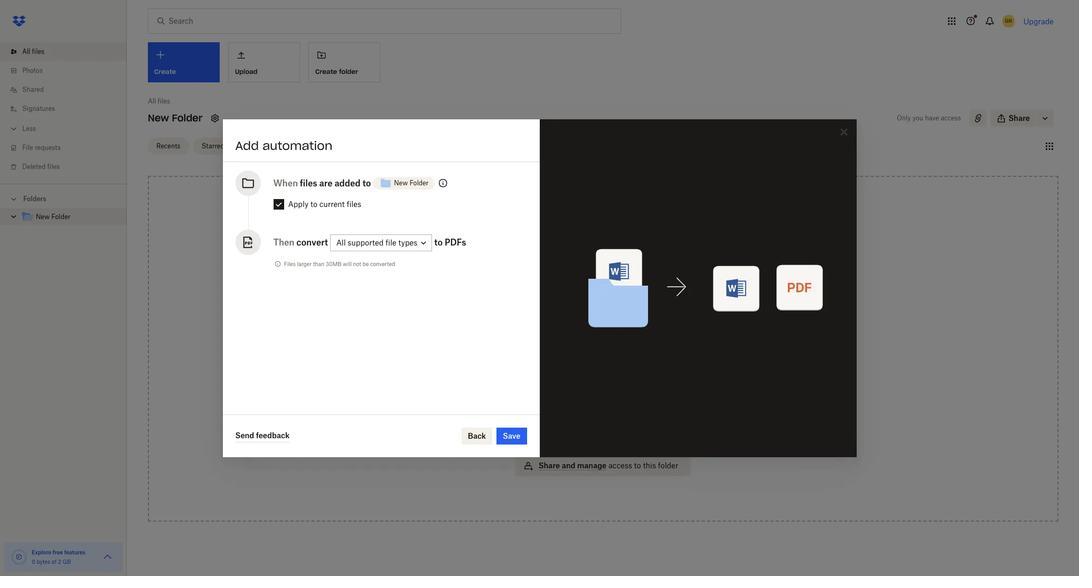 Task type: locate. For each thing, give the bounding box(es) containing it.
all inside dropdown button
[[336, 238, 346, 247]]

files up the
[[578, 281, 593, 290]]

feedback
[[256, 431, 290, 440]]

all files up photos
[[22, 48, 44, 55]]

all supported file types
[[336, 238, 418, 247]]

0 vertical spatial share
[[1009, 114, 1030, 123]]

folder right the create
[[339, 68, 358, 75]]

to
[[363, 178, 371, 188], [311, 199, 318, 208], [434, 237, 443, 248], [613, 281, 620, 290], [634, 461, 641, 470]]

1 vertical spatial access
[[609, 461, 632, 470]]

new folder link
[[21, 210, 118, 225]]

new
[[148, 112, 169, 124], [394, 179, 408, 187], [36, 213, 50, 221]]

folder left folder permissions icon
[[410, 179, 429, 187]]

all up files larger than 30mb will not be converted
[[336, 238, 346, 247]]

files
[[32, 48, 44, 55], [158, 97, 170, 105], [47, 163, 60, 171], [300, 178, 317, 188], [347, 199, 361, 208], [578, 281, 593, 290], [571, 432, 586, 441]]

all files
[[22, 48, 44, 55], [148, 97, 170, 105]]

2 horizontal spatial folder
[[410, 179, 429, 187]]

0 horizontal spatial access
[[609, 461, 632, 470]]

add
[[235, 138, 259, 153]]

drop files here to upload, or use the 'upload' button
[[558, 281, 649, 301]]

1 vertical spatial new
[[394, 179, 408, 187]]

2 vertical spatial folder
[[51, 213, 70, 221]]

folder
[[339, 68, 358, 75], [658, 461, 679, 470]]

0 vertical spatial all files link
[[8, 42, 127, 61]]

0 horizontal spatial new
[[36, 213, 50, 221]]

new up recents
[[148, 112, 169, 124]]

1 vertical spatial share
[[539, 461, 560, 470]]

1 vertical spatial all files link
[[148, 96, 170, 107]]

0 horizontal spatial folder
[[339, 68, 358, 75]]

share inside button
[[1009, 114, 1030, 123]]

folder inside button
[[339, 68, 358, 75]]

deleted files link
[[8, 157, 127, 177]]

all
[[22, 48, 30, 55], [148, 97, 156, 105], [336, 238, 346, 247]]

more ways to add content element
[[514, 345, 693, 487]]

0 horizontal spatial all
[[22, 48, 30, 55]]

of
[[52, 559, 57, 565]]

list
[[0, 36, 127, 184]]

all files link
[[8, 42, 127, 61], [148, 96, 170, 107]]

1 vertical spatial folder
[[410, 179, 429, 187]]

share inside more ways to add content element
[[539, 461, 560, 470]]

0 horizontal spatial all files
[[22, 48, 44, 55]]

new inside new folder link
[[36, 213, 50, 221]]

folder
[[172, 112, 203, 124], [410, 179, 429, 187], [51, 213, 70, 221]]

to right here
[[613, 281, 620, 290]]

all files up recents
[[148, 97, 170, 105]]

folder down folders button at left
[[51, 213, 70, 221]]

2 horizontal spatial new
[[394, 179, 408, 187]]

all files link up recents
[[148, 96, 170, 107]]

shared link
[[8, 80, 127, 99]]

recents
[[156, 142, 181, 150]]

explore
[[32, 550, 51, 556]]

new down the folders on the left of the page
[[36, 213, 50, 221]]

2 horizontal spatial all
[[336, 238, 346, 247]]

0 horizontal spatial folder
[[51, 213, 70, 221]]

access for have
[[941, 114, 962, 122]]

2 vertical spatial new
[[36, 213, 50, 221]]

30mb
[[326, 261, 342, 267]]

will
[[343, 261, 352, 267]]

files
[[284, 261, 296, 267]]

0 horizontal spatial all files link
[[8, 42, 127, 61]]

new folder down folders button at left
[[36, 213, 70, 221]]

folder for new folder link
[[51, 213, 70, 221]]

convert
[[297, 237, 328, 248]]

0 horizontal spatial share
[[539, 461, 560, 470]]

share
[[1009, 114, 1030, 123], [539, 461, 560, 470]]

gb
[[63, 559, 71, 565]]

create folder
[[315, 68, 358, 75]]

and
[[562, 461, 576, 470]]

explore free features 0 bytes of 2 gb
[[32, 550, 86, 565]]

apply
[[288, 199, 309, 208]]

access inside more ways to add content element
[[609, 461, 632, 470]]

0 vertical spatial all
[[22, 48, 30, 55]]

0 vertical spatial access
[[941, 114, 962, 122]]

folder up recents
[[172, 112, 203, 124]]

new folder left folder permissions icon
[[394, 179, 429, 187]]

folders
[[23, 195, 46, 203]]

access button
[[516, 367, 691, 388]]

new folder for new folder link
[[36, 213, 70, 221]]

2 vertical spatial all
[[336, 238, 346, 247]]

0 vertical spatial all files
[[22, 48, 44, 55]]

files down added
[[347, 199, 361, 208]]

0 vertical spatial new
[[148, 112, 169, 124]]

new inside new folder 'button'
[[394, 179, 408, 187]]

send feedback
[[235, 431, 290, 440]]

2 horizontal spatial new folder
[[394, 179, 429, 187]]

folder permissions image
[[437, 177, 450, 189]]

1 vertical spatial all files
[[148, 97, 170, 105]]

back button
[[462, 428, 493, 445]]

folder for new folder 'button'
[[410, 179, 429, 187]]

all up photos
[[22, 48, 30, 55]]

files right deleted
[[47, 163, 60, 171]]

1 horizontal spatial folder
[[172, 112, 203, 124]]

2
[[58, 559, 61, 565]]

1 horizontal spatial share
[[1009, 114, 1030, 123]]

use
[[568, 292, 580, 301]]

files up photos
[[32, 48, 44, 55]]

add automation dialog
[[223, 119, 857, 457]]

1 vertical spatial new folder
[[394, 179, 429, 187]]

files inside drop files here to upload, or use the 'upload' button
[[578, 281, 593, 290]]

2 vertical spatial new folder
[[36, 213, 70, 221]]

access right the manage
[[609, 461, 632, 470]]

1 horizontal spatial access
[[941, 114, 962, 122]]

share button
[[991, 110, 1037, 127]]

0 horizontal spatial new folder
[[36, 213, 70, 221]]

files inside list item
[[32, 48, 44, 55]]

1 horizontal spatial new folder
[[148, 112, 203, 124]]

new left folder permissions icon
[[394, 179, 408, 187]]

pdfs
[[445, 237, 466, 248]]

0 vertical spatial new folder
[[148, 112, 203, 124]]

all files list item
[[0, 42, 127, 61]]

access
[[941, 114, 962, 122], [609, 461, 632, 470]]

1 horizontal spatial new
[[148, 112, 169, 124]]

folders button
[[0, 191, 127, 207]]

upload,
[[622, 281, 649, 290]]

1 horizontal spatial folder
[[658, 461, 679, 470]]

button
[[625, 292, 648, 301]]

all files link up shared link
[[8, 42, 127, 61]]

access right the have
[[941, 114, 962, 122]]

upgrade
[[1024, 17, 1054, 26]]

share and manage access to this folder
[[539, 461, 679, 470]]

only you have access
[[897, 114, 962, 122]]

apply to current files
[[288, 199, 361, 208]]

1 horizontal spatial all
[[148, 97, 156, 105]]

new folder for new folder 'button'
[[394, 179, 429, 187]]

0 vertical spatial folder
[[339, 68, 358, 75]]

new folder up recents
[[148, 112, 203, 124]]

all up recents button
[[148, 97, 156, 105]]

you
[[913, 114, 924, 122]]

less
[[22, 125, 36, 133]]

folder inside 'button'
[[410, 179, 429, 187]]

1 vertical spatial folder
[[658, 461, 679, 470]]

to right apply
[[311, 199, 318, 208]]

less image
[[8, 124, 19, 134]]

files right 'request'
[[571, 432, 586, 441]]

new folder
[[148, 112, 203, 124], [394, 179, 429, 187], [36, 213, 70, 221]]

folder right this
[[658, 461, 679, 470]]

1 horizontal spatial all files link
[[148, 96, 170, 107]]

new folder inside 'button'
[[394, 179, 429, 187]]

list containing all files
[[0, 36, 127, 184]]



Task type: vqa. For each thing, say whether or not it's contained in the screenshot.
the bottom "&"
no



Task type: describe. For each thing, give the bounding box(es) containing it.
deleted
[[22, 163, 46, 171]]

request files button
[[516, 426, 691, 447]]

this
[[643, 461, 656, 470]]

access
[[539, 373, 565, 382]]

to right added
[[363, 178, 371, 188]]

signatures
[[22, 105, 55, 113]]

manage
[[577, 461, 607, 470]]

here
[[595, 281, 611, 290]]

files up recents
[[158, 97, 170, 105]]

to left this
[[634, 461, 641, 470]]

import button
[[516, 396, 691, 417]]

added
[[335, 178, 361, 188]]

files larger than 30mb will not be converted
[[284, 261, 395, 267]]

folder inside more ways to add content element
[[658, 461, 679, 470]]

quota usage element
[[11, 549, 27, 566]]

0 vertical spatial folder
[[172, 112, 203, 124]]

recents button
[[148, 138, 189, 155]]

have
[[926, 114, 940, 122]]

back
[[468, 431, 486, 440]]

request
[[539, 432, 569, 441]]

0
[[32, 559, 35, 565]]

1 horizontal spatial all files
[[148, 97, 170, 105]]

features
[[64, 550, 86, 556]]

new folder button
[[373, 173, 435, 194]]

deleted files
[[22, 163, 60, 171]]

add automation
[[235, 138, 333, 153]]

larger
[[297, 261, 312, 267]]

starred
[[202, 142, 224, 150]]

files left the are
[[300, 178, 317, 188]]

import
[[539, 402, 564, 411]]

be
[[363, 261, 369, 267]]

create folder button
[[309, 42, 380, 82]]

to left the pdfs
[[434, 237, 443, 248]]

to pdfs
[[434, 237, 466, 248]]

all inside list item
[[22, 48, 30, 55]]

drop
[[558, 281, 576, 290]]

new for new folder link
[[36, 213, 50, 221]]

files inside button
[[571, 432, 586, 441]]

automation
[[263, 138, 333, 153]]

or
[[559, 292, 566, 301]]

bytes
[[37, 559, 50, 565]]

when
[[273, 178, 298, 188]]

photos
[[22, 67, 43, 75]]

send feedback button
[[235, 430, 290, 443]]

starred button
[[193, 138, 233, 155]]

file requests
[[22, 144, 61, 152]]

all supported file types button
[[330, 235, 432, 251]]

access for manage
[[609, 461, 632, 470]]

requests
[[35, 144, 61, 152]]

signatures link
[[8, 99, 127, 118]]

supported
[[348, 238, 384, 247]]

types
[[399, 238, 418, 247]]

save button
[[497, 428, 527, 445]]

upgrade link
[[1024, 17, 1054, 26]]

are
[[319, 178, 333, 188]]

all files inside list item
[[22, 48, 44, 55]]

1 vertical spatial all
[[148, 97, 156, 105]]

file
[[386, 238, 397, 247]]

create
[[315, 68, 337, 75]]

send
[[235, 431, 254, 440]]

new for new folder 'button'
[[394, 179, 408, 187]]

not
[[353, 261, 361, 267]]

file requests link
[[8, 138, 127, 157]]

current
[[320, 199, 345, 208]]

files are added to
[[300, 178, 371, 188]]

to inside drop files here to upload, or use the 'upload' button
[[613, 281, 620, 290]]

'upload'
[[595, 292, 623, 301]]

the
[[582, 292, 593, 301]]

only
[[897, 114, 911, 122]]

than
[[313, 261, 324, 267]]

shared
[[22, 86, 44, 94]]

converted
[[370, 261, 395, 267]]

photos link
[[8, 61, 127, 80]]

then
[[273, 237, 295, 248]]

file
[[22, 144, 33, 152]]

share for share
[[1009, 114, 1030, 123]]

free
[[53, 550, 63, 556]]

share for share and manage access to this folder
[[539, 461, 560, 470]]

dropbox image
[[8, 11, 30, 32]]

request files
[[539, 432, 586, 441]]

save
[[503, 431, 521, 440]]



